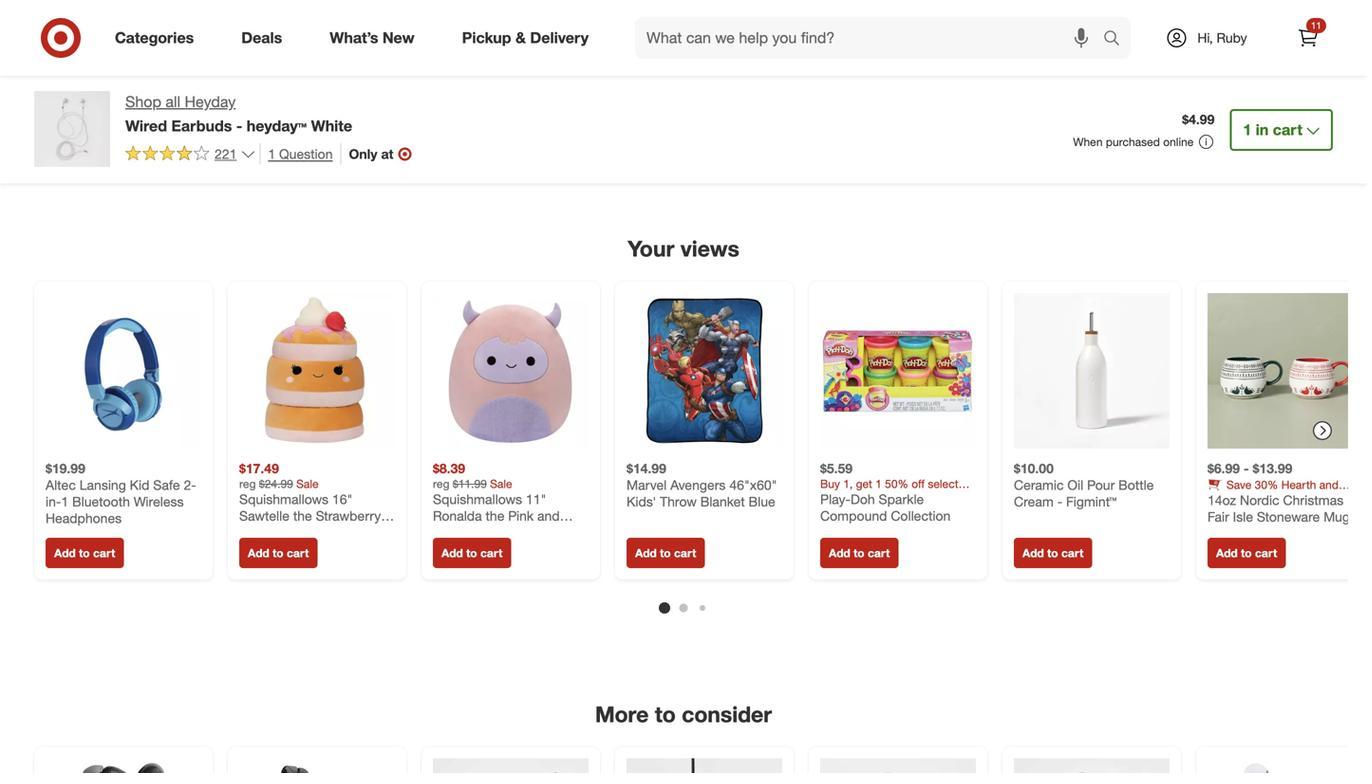 Task type: locate. For each thing, give the bounding box(es) containing it.
sale inside $17.49 reg $24.99 sale
[[296, 477, 319, 491]]

5 add from the left
[[829, 546, 850, 560]]

- up the 221
[[236, 117, 242, 135]]

$4.99
[[1182, 111, 1215, 128]]

0 horizontal spatial tech
[[315, 141, 347, 159]]

sony in-ear wired earbuds - mdrex15lp image
[[46, 759, 201, 774]]

add to cart button for play-doh sparkle compound collection image
[[820, 538, 898, 569]]

to down $24.99
[[273, 546, 283, 560]]

headphones inside $19.99 altec lansing kid safe 2- in-1 bluetooth wireless headphones
[[46, 510, 122, 527]]

$11.99
[[453, 477, 487, 491]]

4 add to cart button from the left
[[627, 538, 705, 569]]

add down $24.99
[[248, 546, 269, 560]]

2 add from the left
[[248, 546, 269, 560]]

sale inside $8.39 reg $11.99 sale
[[490, 477, 512, 491]]

deals
[[241, 29, 282, 47]]

hand
[[1208, 492, 1235, 506]]

1 left in
[[1243, 120, 1252, 139]]

altec lansing kid safe 2-in-1 bluetooth wireless headphones image
[[46, 293, 201, 449]]

wired earbuds with microphone - heyday™ image
[[627, 759, 782, 774]]

6 add to cart from the left
[[1022, 546, 1084, 560]]

reg inside $8.39 reg $11.99 sale
[[433, 477, 450, 491]]

reg left $24.99
[[239, 477, 256, 491]]

add to cart for the squishmallows 16" sawtelle the strawberry pancakes plush toy (target exclusive) image
[[248, 546, 309, 560]]

1 vertical spatial 1
[[268, 146, 275, 162]]

&
[[515, 29, 526, 47], [1102, 141, 1111, 159]]

1 horizontal spatial 1
[[268, 146, 275, 162]]

at
[[381, 146, 393, 162]]

services
[[1039, 141, 1098, 159]]

1 horizontal spatial -
[[1057, 494, 1062, 510]]

3 add to cart button from the left
[[433, 538, 511, 569]]

hi, ruby
[[1197, 29, 1247, 46]]

$5.59
[[820, 460, 853, 477]]

search button
[[1095, 17, 1140, 63]]

cart down bluetooth
[[93, 546, 115, 560]]

1 inside $19.99 altec lansing kid safe 2- in-1 bluetooth wireless headphones
[[61, 494, 68, 510]]

cart for altec lansing kid safe 2-in-1 bluetooth wireless headphones image
[[93, 546, 115, 560]]

0 horizontal spatial 1
[[61, 494, 68, 510]]

2 horizontal spatial 1
[[1243, 120, 1252, 139]]

2 reg from the left
[[433, 477, 450, 491]]

add to cart for 14oz nordic christmas fair isle stoneware mugs - hearth & hand™ with magnolia image
[[1216, 546, 1277, 560]]

image of wired earbuds - heyday™ white image
[[34, 91, 110, 167]]

4 add to cart from the left
[[635, 546, 696, 560]]

add to cart down with
[[1216, 546, 1277, 560]]

bottle
[[1118, 477, 1154, 494]]

to for the squishmallows 16" sawtelle the strawberry pancakes plush toy (target exclusive) image
[[273, 546, 283, 560]]

figmint™
[[1066, 494, 1117, 510]]

1 vertical spatial headphones
[[46, 510, 122, 527]]

1 question
[[268, 146, 333, 162]]

add to cart button down cream on the bottom of page
[[1014, 538, 1092, 569]]

1 horizontal spatial tech
[[1003, 141, 1034, 159]]

more to consider
[[595, 701, 772, 728]]

$14.99
[[627, 460, 666, 477]]

4 add from the left
[[635, 546, 657, 560]]

add to cart for ceramic oil pour bottle cream - figmint™ image
[[1022, 546, 1084, 560]]

cart down 'compound'
[[868, 546, 890, 560]]

to for ceramic oil pour bottle cream - figmint™ image
[[1047, 546, 1058, 560]]

skullcandy jib wired earbuds - black image
[[239, 759, 395, 774]]

add to cart down bluetooth
[[54, 546, 115, 560]]

30%
[[1255, 478, 1278, 492]]

add to cart for marvel avengers 46"x60" kids' throw blanket blue image
[[635, 546, 696, 560]]

sale for $17.49
[[296, 477, 319, 491]]

add to cart down $11.99
[[441, 546, 503, 560]]

-
[[236, 117, 242, 135], [1244, 460, 1249, 477], [1057, 494, 1062, 510]]

safe
[[153, 477, 180, 494]]

2 vertical spatial -
[[1057, 494, 1062, 510]]

3 add from the left
[[441, 546, 463, 560]]

add to cart button for the squishmallows 16" sawtelle the strawberry pancakes plush toy (target exclusive) image
[[239, 538, 317, 569]]

to for 14oz nordic christmas fair isle stoneware mugs - hearth & hand™ with magnolia image
[[1241, 546, 1252, 560]]

add down kids'
[[635, 546, 657, 560]]

add to cart button for marvel avengers 46"x60" kids' throw blanket blue image
[[627, 538, 705, 569]]

shop all heyday wired earbuds - heyday™ white
[[125, 93, 352, 135]]

- left oil
[[1057, 494, 1062, 510]]

sale
[[296, 477, 319, 491], [490, 477, 512, 491]]

add down in-
[[54, 546, 76, 560]]

play-doh sparkle compound collection
[[820, 491, 951, 524]]

to down with
[[1241, 546, 1252, 560]]

2-
[[184, 477, 196, 494]]

1 down $19.99
[[61, 494, 68, 510]]

cart for 14oz nordic christmas fair isle stoneware mugs - hearth & hand™ with magnolia image
[[1255, 546, 1277, 560]]

add to cart button for altec lansing kid safe 2-in-1 bluetooth wireless headphones image
[[46, 538, 124, 569]]

1 horizontal spatial &
[[1102, 141, 1111, 159]]

7 add to cart from the left
[[1216, 546, 1277, 560]]

add to cart
[[54, 546, 115, 560], [248, 546, 309, 560], [441, 546, 503, 560], [635, 546, 696, 560], [829, 546, 890, 560], [1022, 546, 1084, 560], [1216, 546, 1277, 560]]

1 horizontal spatial sale
[[490, 477, 512, 491]]

cart for marvel avengers 46"x60" kids' throw blanket blue image
[[674, 546, 696, 560]]

7 add to cart button from the left
[[1208, 538, 1286, 569]]

to down $11.99
[[466, 546, 477, 560]]

to
[[79, 546, 90, 560], [273, 546, 283, 560], [466, 546, 477, 560], [660, 546, 671, 560], [854, 546, 864, 560], [1047, 546, 1058, 560], [1241, 546, 1252, 560], [655, 701, 676, 728]]

0 vertical spatial -
[[236, 117, 242, 135]]

cart down figmint™
[[1061, 546, 1084, 560]]

headphones down "lansing"
[[46, 510, 122, 527]]

1 add to cart button from the left
[[46, 538, 124, 569]]

1 add to cart from the left
[[54, 546, 115, 560]]

$17.49 reg $24.99 sale
[[239, 460, 319, 491]]

What can we help you find? suggestions appear below search field
[[635, 17, 1108, 59]]

sale for $8.39
[[490, 477, 512, 491]]

headphones
[[192, 141, 279, 159], [46, 510, 122, 527]]

avengers
[[670, 477, 726, 494]]

add to cart button down throw
[[627, 538, 705, 569]]

5 add to cart from the left
[[829, 546, 890, 560]]

0 vertical spatial 1
[[1243, 120, 1252, 139]]

when purchased online
[[1073, 135, 1194, 149]]

0 horizontal spatial headphones
[[46, 510, 122, 527]]

add down $11.99
[[441, 546, 463, 560]]

1 reg from the left
[[239, 477, 256, 491]]

14oz nordic christmas fair isle stoneware mugs - hearth & hand™ with magnolia image
[[1208, 293, 1363, 449]]

purchased
[[1106, 135, 1160, 149]]

cart for the squishmallows 16" sawtelle the strawberry pancakes plush toy (target exclusive) image
[[287, 546, 309, 560]]

221 link
[[125, 143, 256, 166]]

3 add to cart from the left
[[441, 546, 503, 560]]

1 tech from the left
[[315, 141, 347, 159]]

221
[[215, 146, 237, 162]]

pickup & delivery link
[[446, 17, 612, 59]]

sale right $11.99
[[490, 477, 512, 491]]

sparkle
[[879, 491, 924, 508]]

cart down throw
[[674, 546, 696, 560]]

0 horizontal spatial &
[[515, 29, 526, 47]]

2 sale from the left
[[490, 477, 512, 491]]

5 add to cart button from the left
[[820, 538, 898, 569]]

add down cream on the bottom of page
[[1022, 546, 1044, 560]]

add to cart down cream on the bottom of page
[[1022, 546, 1084, 560]]

tech for tech services & support
[[1003, 141, 1034, 159]]

white
[[311, 117, 352, 135]]

bluetooth
[[72, 494, 130, 510]]

reg inside $17.49 reg $24.99 sale
[[239, 477, 256, 491]]

1 sale from the left
[[296, 477, 319, 491]]

1
[[1243, 120, 1252, 139], [268, 146, 275, 162], [61, 494, 68, 510]]

cart for ceramic oil pour bottle cream - figmint™ image
[[1061, 546, 1084, 560]]

cart down $24.99
[[287, 546, 309, 560]]

blue
[[749, 494, 775, 510]]

- up save
[[1244, 460, 1249, 477]]

1 vertical spatial -
[[1244, 460, 1249, 477]]

save
[[1227, 478, 1252, 492]]

$17.49
[[239, 460, 279, 477]]

11
[[1311, 19, 1321, 31]]

headphones down 'shop all heyday wired earbuds - heyday™ white'
[[192, 141, 279, 159]]

with
[[1238, 492, 1259, 506]]

add to cart button down with
[[1208, 538, 1286, 569]]

1 for 1 in cart
[[1243, 120, 1252, 139]]

tech left 'services'
[[1003, 141, 1034, 159]]

add to cart button down 'compound'
[[820, 538, 898, 569]]

cart down $11.99
[[480, 546, 503, 560]]

0 horizontal spatial reg
[[239, 477, 256, 491]]

pour
[[1087, 477, 1115, 494]]

7 add from the left
[[1216, 546, 1238, 560]]

cart down with
[[1255, 546, 1277, 560]]

cart for the squishmallows 11" ronalda the pink and purple yeti plush toy (target exclusive) image at the left
[[480, 546, 503, 560]]

1 down heyday™
[[268, 146, 275, 162]]

add to cart down 'compound'
[[829, 546, 890, 560]]

cart
[[1273, 120, 1303, 139], [93, 546, 115, 560], [287, 546, 309, 560], [480, 546, 503, 560], [674, 546, 696, 560], [868, 546, 890, 560], [1061, 546, 1084, 560], [1255, 546, 1277, 560]]

add to cart down $24.99
[[248, 546, 309, 560]]

add to cart button down $11.99
[[433, 538, 511, 569]]

6 add to cart button from the left
[[1014, 538, 1092, 569]]

categories link
[[99, 17, 218, 59]]

46"x60"
[[729, 477, 777, 494]]

tech accessories
[[315, 141, 434, 159]]

reg left $11.99
[[433, 477, 450, 491]]

0 vertical spatial &
[[515, 29, 526, 47]]

to down bluetooth
[[79, 546, 90, 560]]

in-
[[46, 494, 61, 510]]

add to cart button for ceramic oil pour bottle cream - figmint™ image
[[1014, 538, 1092, 569]]

add
[[54, 546, 76, 560], [248, 546, 269, 560], [441, 546, 463, 560], [635, 546, 657, 560], [829, 546, 850, 560], [1022, 546, 1044, 560], [1216, 546, 1238, 560]]

2 vertical spatial 1
[[61, 494, 68, 510]]

tech down white in the left top of the page
[[315, 141, 347, 159]]

to down throw
[[660, 546, 671, 560]]

add down 'compound'
[[829, 546, 850, 560]]

new
[[382, 29, 415, 47]]

2 tech from the left
[[1003, 141, 1034, 159]]

tech inside tech services & support link
[[1003, 141, 1034, 159]]

add to cart down throw
[[635, 546, 696, 560]]

sale right $24.99
[[296, 477, 319, 491]]

1 horizontal spatial headphones
[[192, 141, 279, 159]]

2 add to cart button from the left
[[239, 538, 317, 569]]

- inside 'shop all heyday wired earbuds - heyday™ white'
[[236, 117, 242, 135]]

squishmallows 16" sawtelle the strawberry pancakes plush toy (target exclusive) image
[[239, 293, 395, 449]]

to down cream on the bottom of page
[[1047, 546, 1058, 560]]

6 add from the left
[[1022, 546, 1044, 560]]

1 horizontal spatial reg
[[433, 477, 450, 491]]

add down hand
[[1216, 546, 1238, 560]]

0 horizontal spatial sale
[[296, 477, 319, 491]]

heyday™
[[247, 117, 307, 135]]

support
[[1116, 141, 1171, 159]]

1 in cart for wired earbuds - heyday™ white element
[[1243, 120, 1303, 139]]

add to cart button down bluetooth
[[46, 538, 124, 569]]

pickup & delivery
[[462, 29, 589, 47]]

add to cart button down $24.99
[[239, 538, 317, 569]]

1 add from the left
[[54, 546, 76, 560]]

online
[[1163, 135, 1194, 149]]

0 horizontal spatial -
[[236, 117, 242, 135]]

2 add to cart from the left
[[248, 546, 309, 560]]

11 link
[[1287, 17, 1329, 59]]

to down 'compound'
[[854, 546, 864, 560]]

tech inside tech accessories link
[[315, 141, 347, 159]]



Task type: describe. For each thing, give the bounding box(es) containing it.
add for ceramic oil pour bottle cream - figmint™ image
[[1022, 546, 1044, 560]]

& inside 'link'
[[515, 29, 526, 47]]

to for marvel avengers 46"x60" kids' throw blanket blue image
[[660, 546, 671, 560]]

heyday
[[185, 93, 236, 111]]

add to cart for altec lansing kid safe 2-in-1 bluetooth wireless headphones image
[[54, 546, 115, 560]]

wired
[[125, 117, 167, 135]]

hi,
[[1197, 29, 1213, 46]]

what's
[[330, 29, 378, 47]]

$8.39
[[433, 460, 465, 477]]

shop
[[125, 93, 161, 111]]

wired on-ear headphones - heyday™ image
[[820, 759, 976, 774]]

collection
[[891, 508, 951, 524]]

0 vertical spatial headphones
[[192, 141, 279, 159]]

$6.99
[[1208, 460, 1240, 477]]

1 question link
[[260, 143, 333, 165]]

$19.99 altec lansing kid safe 2- in-1 bluetooth wireless headphones
[[46, 460, 196, 527]]

your
[[628, 236, 674, 262]]

1 vertical spatial &
[[1102, 141, 1111, 159]]

tech services & support link
[[986, 129, 1187, 171]]

tech services & support
[[1003, 141, 1171, 159]]

add to cart for the squishmallows 11" ronalda the pink and purple yeti plush toy (target exclusive) image at the left
[[441, 546, 503, 560]]

$13.99
[[1253, 460, 1292, 477]]

search
[[1095, 30, 1140, 49]]

to right more
[[655, 701, 676, 728]]

save 30% hearth and hand with magnolia
[[1208, 478, 1339, 506]]

$10.00 ceramic oil pour bottle cream - figmint™
[[1014, 460, 1154, 510]]

all
[[166, 93, 180, 111]]

tech for tech accessories
[[315, 141, 347, 159]]

and
[[1319, 478, 1339, 492]]

cart right in
[[1273, 120, 1303, 139]]

in
[[1256, 120, 1269, 139]]

add for play-doh sparkle compound collection image
[[829, 546, 850, 560]]

wireless
[[134, 494, 184, 510]]

kids'
[[627, 494, 656, 510]]

add for the squishmallows 16" sawtelle the strawberry pancakes plush toy (target exclusive) image
[[248, 546, 269, 560]]

to for play-doh sparkle compound collection image
[[854, 546, 864, 560]]

add for 14oz nordic christmas fair isle stoneware mugs - hearth & hand™ with magnolia image
[[1216, 546, 1238, 560]]

categories
[[115, 29, 194, 47]]

cream
[[1014, 494, 1054, 510]]

- inside $10.00 ceramic oil pour bottle cream - figmint™
[[1057, 494, 1062, 510]]

2 horizontal spatial -
[[1244, 460, 1249, 477]]

kid
[[130, 477, 149, 494]]

pickup
[[462, 29, 511, 47]]

$6.99 - $13.99
[[1208, 460, 1292, 477]]

$10.00
[[1014, 460, 1054, 477]]

add to cart button for the squishmallows 11" ronalda the pink and purple yeti plush toy (target exclusive) image at the left
[[433, 538, 511, 569]]

add for altec lansing kid safe 2-in-1 bluetooth wireless headphones image
[[54, 546, 76, 560]]

$19.99
[[46, 460, 85, 477]]

question
[[279, 146, 333, 162]]

when
[[1073, 135, 1103, 149]]

more
[[595, 701, 649, 728]]

only
[[349, 146, 377, 162]]

compound
[[820, 508, 887, 524]]

ceramic oil pour bottle cream - figmint™ image
[[1014, 293, 1170, 449]]

reg for $17.49
[[239, 477, 256, 491]]

$8.39 reg $11.99 sale
[[433, 460, 512, 491]]

add for the squishmallows 11" ronalda the pink and purple yeti plush toy (target exclusive) image at the left
[[441, 546, 463, 560]]

1 in cart
[[1243, 120, 1303, 139]]

to for the squishmallows 11" ronalda the pink and purple yeti plush toy (target exclusive) image at the left
[[466, 546, 477, 560]]

accessories
[[351, 141, 434, 159]]

wired earbuds - heyday™ image
[[433, 759, 589, 774]]

consider
[[682, 701, 772, 728]]

reg for $8.39
[[433, 477, 450, 491]]

marvel
[[627, 477, 667, 494]]

add to cart button for 14oz nordic christmas fair isle stoneware mugs - hearth & hand™ with magnolia image
[[1208, 538, 1286, 569]]

play-
[[820, 491, 851, 508]]

hearth
[[1281, 478, 1316, 492]]

apple wired earpods with lightning connector image
[[1208, 759, 1363, 774]]

add for marvel avengers 46"x60" kids' throw blanket blue image
[[635, 546, 657, 560]]

earbuds
[[171, 117, 232, 135]]

cart for play-doh sparkle compound collection image
[[868, 546, 890, 560]]

marvel avengers 46"x60" kids' throw blanket blue image
[[627, 293, 782, 449]]

your views
[[628, 236, 739, 262]]

ceramic
[[1014, 477, 1064, 494]]

altec
[[46, 477, 76, 494]]

headphones link
[[176, 129, 295, 171]]

$14.99 marvel avengers 46"x60" kids' throw blanket blue
[[627, 460, 777, 510]]

oil
[[1067, 477, 1083, 494]]

wireless bluetooth flat earbuds - heyday™ image
[[1014, 759, 1170, 774]]

to for altec lansing kid safe 2-in-1 bluetooth wireless headphones image
[[79, 546, 90, 560]]

delivery
[[530, 29, 589, 47]]

lansing
[[79, 477, 126, 494]]

what's new
[[330, 29, 415, 47]]

blanket
[[700, 494, 745, 510]]

deals link
[[225, 17, 306, 59]]

$24.99
[[259, 477, 293, 491]]

squishmallows 11" ronalda the pink and purple yeti plush toy (target exclusive) image
[[433, 293, 589, 449]]

play-doh sparkle compound collection image
[[820, 293, 976, 449]]

doh
[[851, 491, 875, 508]]

throw
[[660, 494, 697, 510]]

1 for 1 question
[[268, 146, 275, 162]]

only at
[[349, 146, 393, 162]]

what's new link
[[314, 17, 438, 59]]

ruby
[[1217, 29, 1247, 46]]

magnolia
[[1262, 492, 1309, 506]]

add to cart for play-doh sparkle compound collection image
[[829, 546, 890, 560]]

views
[[680, 236, 739, 262]]



Task type: vqa. For each thing, say whether or not it's contained in the screenshot.
the 11''
no



